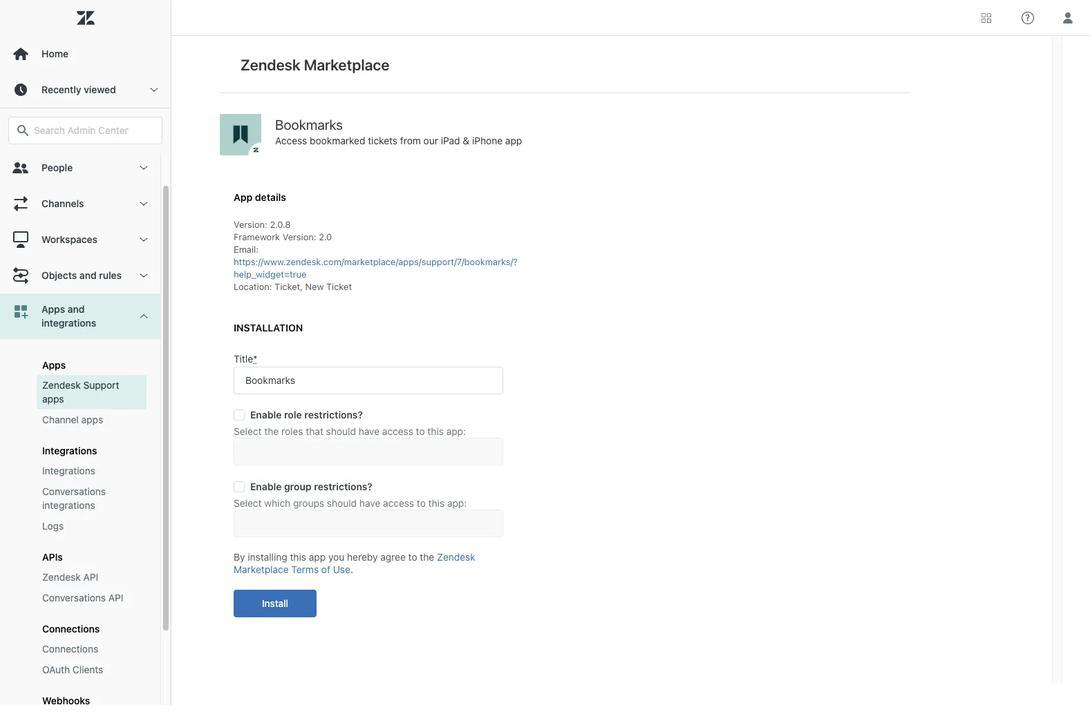 Task type: locate. For each thing, give the bounding box(es) containing it.
1 vertical spatial and
[[68, 304, 85, 315]]

api
[[83, 572, 98, 584], [108, 593, 123, 604]]

integrations inside conversations integrations
[[42, 500, 95, 512]]

0 vertical spatial apps
[[41, 304, 65, 315]]

0 vertical spatial api
[[83, 572, 98, 584]]

apps up zendesk support apps
[[42, 360, 66, 371]]

2 conversations from the top
[[42, 593, 106, 604]]

1 horizontal spatial api
[[108, 593, 123, 604]]

integrations up conversations integrations
[[42, 465, 95, 477]]

1 vertical spatial api
[[108, 593, 123, 604]]

clients
[[73, 664, 103, 676]]

1 zendesk from the top
[[42, 380, 81, 391]]

integrations element up integrations link
[[42, 445, 97, 457]]

apps
[[41, 304, 65, 315], [42, 360, 66, 371]]

integrations inside dropdown button
[[41, 317, 96, 329]]

integrations element
[[42, 445, 97, 457], [42, 465, 95, 478]]

zendesk inside zendesk api element
[[42, 572, 81, 584]]

apps
[[42, 393, 64, 405], [81, 414, 103, 426]]

connections element
[[42, 624, 100, 635], [42, 643, 98, 657]]

1 vertical spatial connections element
[[42, 643, 98, 657]]

zendesk support apps link
[[37, 375, 147, 410]]

1 vertical spatial connections
[[42, 644, 98, 655]]

oauth
[[42, 664, 70, 676]]

integrations up apps 'element'
[[41, 317, 96, 329]]

integrations link
[[37, 461, 147, 482]]

integrations
[[41, 317, 96, 329], [42, 500, 95, 512]]

tree containing people
[[0, 150, 171, 706]]

zendesk
[[42, 380, 81, 391], [42, 572, 81, 584]]

recently
[[41, 84, 81, 95]]

0 vertical spatial integrations
[[41, 317, 96, 329]]

conversations down zendesk api element
[[42, 593, 106, 604]]

tree
[[0, 150, 171, 706]]

channel apps element
[[42, 413, 103, 427]]

and down objects and rules dropdown button
[[68, 304, 85, 315]]

zendesk down apps 'element'
[[42, 380, 81, 391]]

zendesk down apis
[[42, 572, 81, 584]]

connections link
[[37, 640, 147, 660]]

rules
[[99, 270, 122, 281]]

connections
[[42, 624, 100, 635], [42, 644, 98, 655]]

integrations up integrations link
[[42, 445, 97, 457]]

0 vertical spatial connections element
[[42, 624, 100, 635]]

1 vertical spatial apps
[[42, 360, 66, 371]]

0 horizontal spatial api
[[83, 572, 98, 584]]

integrations
[[42, 445, 97, 457], [42, 465, 95, 477]]

apps element
[[42, 360, 66, 371]]

apps up channel
[[42, 393, 64, 405]]

channel apps link
[[37, 410, 147, 431]]

0 vertical spatial zendesk
[[42, 380, 81, 391]]

0 vertical spatial apps
[[42, 393, 64, 405]]

connections up oauth clients
[[42, 644, 98, 655]]

apps for apps and integrations
[[41, 304, 65, 315]]

zendesk inside zendesk support apps
[[42, 380, 81, 391]]

connections for 2nd the connections element from the bottom
[[42, 624, 100, 635]]

1 vertical spatial integrations element
[[42, 465, 95, 478]]

api for conversations api
[[108, 593, 123, 604]]

zendesk api link
[[37, 568, 147, 588]]

user menu image
[[1059, 9, 1077, 27]]

and left rules
[[79, 270, 97, 281]]

apps for apps 'element'
[[42, 360, 66, 371]]

tree item inside "tree"
[[0, 294, 160, 706]]

2 zendesk from the top
[[42, 572, 81, 584]]

api down 'zendesk api' link
[[108, 593, 123, 604]]

1 vertical spatial apps
[[81, 414, 103, 426]]

1 connections from the top
[[42, 624, 100, 635]]

1 vertical spatial conversations
[[42, 593, 106, 604]]

0 vertical spatial integrations element
[[42, 445, 97, 457]]

connections element up oauth clients
[[42, 643, 98, 657]]

objects
[[41, 270, 77, 281]]

connections element up connections link
[[42, 624, 100, 635]]

apps inside zendesk support apps
[[42, 393, 64, 405]]

1 vertical spatial zendesk
[[42, 572, 81, 584]]

0 vertical spatial conversations
[[42, 486, 106, 498]]

None search field
[[1, 117, 169, 144]]

0 horizontal spatial apps
[[42, 393, 64, 405]]

conversations
[[42, 486, 106, 498], [42, 593, 106, 604]]

apps inside group
[[42, 360, 66, 371]]

logs link
[[37, 516, 147, 537]]

Search Admin Center field
[[34, 124, 153, 137]]

tree item containing apps and integrations
[[0, 294, 160, 706]]

tree item
[[0, 294, 160, 706]]

2 connections from the top
[[42, 644, 98, 655]]

objects and rules button
[[0, 258, 160, 294]]

logs element
[[42, 520, 64, 534]]

apps and integrations
[[41, 304, 96, 329]]

apps inside apps and integrations
[[41, 304, 65, 315]]

conversations down integrations link
[[42, 486, 106, 498]]

api up conversations api link
[[83, 572, 98, 584]]

conversations inside conversations api element
[[42, 593, 106, 604]]

apps down objects
[[41, 304, 65, 315]]

1 vertical spatial integrations
[[42, 465, 95, 477]]

logs
[[42, 521, 64, 532]]

1 integrations element from the top
[[42, 445, 97, 457]]

connections up connections link
[[42, 624, 100, 635]]

0 vertical spatial integrations
[[42, 445, 97, 457]]

and inside apps and integrations
[[68, 304, 85, 315]]

apps down zendesk support apps link
[[81, 414, 103, 426]]

and
[[79, 270, 97, 281], [68, 304, 85, 315]]

oauth clients element
[[42, 664, 103, 678]]

conversations inside conversations integrations element
[[42, 486, 106, 498]]

conversations for api
[[42, 593, 106, 604]]

tree inside 'primary' 'element'
[[0, 150, 171, 706]]

conversations integrations link
[[37, 482, 147, 516]]

1 vertical spatial integrations
[[42, 500, 95, 512]]

conversations integrations element
[[42, 485, 141, 513]]

workspaces
[[41, 234, 98, 245]]

integrations element up conversations integrations
[[42, 465, 95, 478]]

webhooks element
[[42, 696, 90, 706]]

1 conversations from the top
[[42, 486, 106, 498]]

1 horizontal spatial apps
[[81, 414, 103, 426]]

integrations up logs
[[42, 500, 95, 512]]

0 vertical spatial and
[[79, 270, 97, 281]]

apis element
[[42, 552, 63, 563]]

conversations api
[[42, 593, 123, 604]]

apps inside "link"
[[81, 414, 103, 426]]

2 connections element from the top
[[42, 643, 98, 657]]

0 vertical spatial connections
[[42, 624, 100, 635]]

2 integrations from the top
[[42, 465, 95, 477]]



Task type: vqa. For each thing, say whether or not it's contained in the screenshot.
api related to Zendesk API
yes



Task type: describe. For each thing, give the bounding box(es) containing it.
connections for the connections element in the connections link
[[42, 644, 98, 655]]

objects and rules
[[41, 270, 122, 281]]

help image
[[1022, 11, 1034, 24]]

zendesk for zendesk support apps
[[42, 380, 81, 391]]

connections element inside connections link
[[42, 643, 98, 657]]

people button
[[0, 150, 160, 186]]

workspaces button
[[0, 222, 160, 258]]

recently viewed
[[41, 84, 116, 95]]

conversations api link
[[37, 588, 147, 609]]

recently viewed button
[[0, 72, 171, 108]]

2 integrations element from the top
[[42, 465, 95, 478]]

support
[[83, 380, 119, 391]]

conversations api element
[[42, 592, 123, 606]]

zendesk for zendesk api
[[42, 572, 81, 584]]

apps and integrations button
[[0, 294, 160, 339]]

channel
[[42, 414, 79, 426]]

viewed
[[84, 84, 116, 95]]

zendesk products image
[[982, 13, 991, 22]]

oauth clients link
[[37, 660, 147, 681]]

and for objects
[[79, 270, 97, 281]]

zendesk support apps element
[[42, 379, 141, 407]]

1 connections element from the top
[[42, 624, 100, 635]]

apps and integrations group
[[0, 339, 160, 706]]

oauth clients
[[42, 664, 103, 676]]

zendesk support apps
[[42, 380, 119, 405]]

channel apps
[[42, 414, 103, 426]]

zendesk api
[[42, 572, 98, 584]]

home
[[41, 48, 69, 59]]

api for zendesk api
[[83, 572, 98, 584]]

people
[[41, 162, 73, 174]]

conversations integrations
[[42, 486, 106, 512]]

and for apps
[[68, 304, 85, 315]]

channels button
[[0, 186, 160, 222]]

channels
[[41, 198, 84, 209]]

1 integrations from the top
[[42, 445, 97, 457]]

apis
[[42, 552, 63, 563]]

none search field inside 'primary' 'element'
[[1, 117, 169, 144]]

home button
[[0, 36, 171, 72]]

conversations for integrations
[[42, 486, 106, 498]]

primary element
[[0, 0, 171, 706]]

zendesk api element
[[42, 571, 98, 585]]



